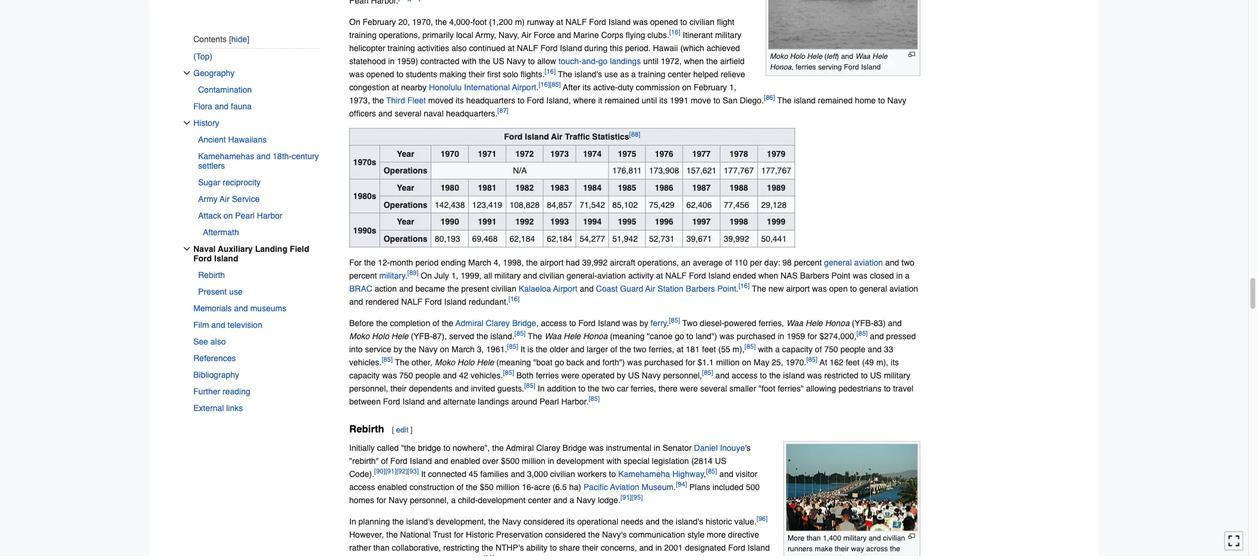 Task type: locate. For each thing, give the bounding box(es) containing it.
island's inside the island's use as a training center helped relieve congestion at nearby
[[575, 69, 602, 79]]

1 vertical spatial (yfb-
[[411, 332, 433, 341]]

before the completion of the admiral clarey bridge , access to ford island was by ferry . [85] two diesel-powered ferries, waa hele honoa (yfb-83) and moko holo hele (yfb-87), served the island. [85] the waa hele honoa (meaning "canoe go to land") was purchased in 1959 for $274,000, [85]
[[349, 317, 902, 341]]

1 vertical spatial waa
[[787, 319, 803, 328]]

at inside itinerant military helicopter training activities also continued at nalf ford island during this period.  hawaii (which achieved statehood in 1959) contracted with the us navy to allow
[[508, 43, 515, 53]]

to left share
[[550, 544, 557, 553]]

army air service link
[[198, 191, 320, 208]]

feet down land")
[[702, 345, 716, 354]]

0 horizontal spatial feet
[[702, 345, 716, 354]]

1 horizontal spatial waa
[[787, 319, 803, 328]]

two inside "in addition to the two car ferries, there were several smaller "foot ferries" allowing pedestrians to travel between ford island and alternate landings around pearl harbor."
[[602, 384, 615, 394]]

holo up 42
[[458, 358, 475, 367]]

hawaiians
[[228, 135, 267, 145]]

point down ended
[[717, 284, 736, 294]]

3 year from the top
[[397, 217, 414, 227]]

ability
[[526, 544, 548, 553]]

177,767
[[724, 166, 754, 176], [761, 166, 791, 176]]

percent
[[794, 258, 822, 267], [349, 271, 377, 281]]

until down commission
[[642, 95, 657, 105]]

year for 1990s
[[397, 217, 414, 227]]

air inside on february 20, 1970, the 4,000-foot (1,200 m) runway at nalf ford island was opened to civilian flight training operations, primarily local army, navy, air force and marine corps flying clubs.
[[521, 30, 531, 39]]

bridge inside the before the completion of the admiral clarey bridge , access to ford island was by ferry . [85] two diesel-powered ferries, waa hele honoa (yfb-83) and moko holo hele (yfb-87), served the island. [85] the waa hele honoa (meaning "canoe go to land") was purchased in 1959 for $274,000, [85]
[[512, 319, 536, 328]]

in inside the in planning the island's development, the navy considered its operational needs and the island's historic value. [96]
[[349, 518, 356, 527]]

to inside the new airport was open to general aviation and rendered nalf ford island redundant.
[[850, 284, 857, 294]]

links
[[226, 404, 243, 413]]

considered for the
[[545, 531, 586, 540]]

people up the dependents
[[416, 371, 441, 380]]

the up 3,
[[477, 332, 488, 341]]

0 vertical spatial aviation
[[854, 258, 883, 267]]

two large ferries docked on an island on a clear day image
[[768, 0, 918, 50]]

2 operations from the top
[[384, 200, 428, 210]]

1 x small image from the top
[[183, 70, 190, 77]]

were inside "in addition to the two car ferries, there were several smaller "foot ferries" allowing pedestrians to travel between ford island and alternate landings around pearl harbor."
[[680, 384, 698, 394]]

solo
[[503, 69, 518, 79]]

"the
[[401, 444, 416, 453]]

admiral inside the before the completion of the admiral clarey bridge , access to ford island was by ferry . [85] two diesel-powered ferries, waa hele honoa (yfb-83) and moko holo hele (yfb-87), served the island. [85] the waa hele honoa (meaning "canoe go to land") was purchased in 1959 for $274,000, [85]
[[456, 319, 484, 328]]

0 vertical spatial general
[[824, 258, 852, 267]]

personnel, inside plans included 500 homes for navy personnel, a child-development center and a navy lodge.
[[410, 496, 449, 506]]

ferries down moko holo hele ( left ) and
[[796, 62, 816, 71]]

1 62,184 from the left
[[510, 234, 535, 244]]

for inside [85] the other, moko holo hele (meaning "boat go back and forth") was purchased for $1.1 million on may 25, 1970. [85]
[[686, 358, 695, 367]]

2 vertical spatial go
[[555, 358, 564, 367]]

airport down general-
[[553, 284, 578, 294]]

military down 1998,
[[495, 271, 521, 281]]

all
[[484, 271, 492, 281]]

was up 'and pressed into service by the navy on march 3, 1961.'
[[623, 319, 637, 328]]

trust
[[433, 531, 452, 540]]

(meaning inside [85] the other, moko holo hele (meaning "boat go back and forth") was purchased for $1.1 million on may 25, 1970. [85]
[[496, 358, 531, 367]]

[85]
[[550, 81, 561, 88], [669, 317, 680, 325], [515, 330, 526, 338], [857, 330, 868, 338], [507, 343, 518, 351], [745, 343, 756, 351], [382, 357, 393, 364], [807, 357, 818, 364], [503, 370, 514, 377], [702, 370, 713, 377], [524, 383, 535, 390], [589, 396, 600, 403], [706, 469, 717, 476]]

0 vertical spatial year
[[397, 149, 414, 159]]

1,400
[[823, 535, 841, 543]]

750
[[824, 345, 838, 354], [399, 371, 413, 380]]

island up the larger
[[598, 319, 620, 328]]

landings
[[610, 56, 641, 66], [478, 397, 509, 407]]

ford inside on february 20, 1970, the 4,000-foot (1,200 m) runway at nalf ford island was opened to civilian flight training operations, primarily local army, navy, air force and marine corps flying clubs.
[[589, 17, 606, 26]]

coast
[[596, 284, 618, 294]]

29,128
[[761, 200, 787, 210]]

and left 42
[[443, 371, 457, 380]]

people
[[841, 345, 866, 354], [416, 371, 441, 380]]

touch-and-go landings
[[559, 56, 641, 66]]

code).
[[349, 470, 374, 479]]

1 vertical spatial ,
[[536, 319, 539, 328]]

1 horizontal spatial (yfb-
[[852, 319, 874, 328]]

and up across
[[869, 535, 881, 543]]

0 horizontal spatial enabled
[[378, 483, 407, 493]]

of inside with a capacity of 750 people and 33 vehicles.
[[815, 345, 822, 354]]

0 vertical spatial vehicles.
[[349, 358, 382, 367]]

0 horizontal spatial operations,
[[379, 30, 420, 39]]

0 horizontal spatial go
[[555, 358, 564, 367]]

ford right between
[[383, 397, 400, 407]]

1961.
[[486, 345, 507, 354]]

sugar reciprocity
[[198, 178, 261, 187]]

airport inside military . [89] on july 1, 1999, all military and civilian general-aviation activity at nalf ford island ended when nas barbers point was closed in a brac action and became the present civilian kalaeloa airport and coast guard air station barbers point . [16]
[[553, 284, 578, 294]]

center down acre
[[528, 496, 551, 506]]

people inside at 162 feet (49 m), its capacity was 750 people and 42 vehicles.
[[416, 371, 441, 380]]

x small image for geography
[[183, 70, 190, 77]]

1 horizontal spatial honoa
[[770, 62, 792, 71]]

1 horizontal spatial barbers
[[800, 271, 829, 281]]

to down solo
[[518, 95, 525, 105]]

purchased down "canoe
[[644, 358, 683, 367]]

honolulu international airport link
[[429, 82, 536, 92]]

month
[[390, 258, 413, 267]]

2 vertical spatial two
[[602, 384, 615, 394]]

in left addition
[[538, 384, 545, 394]]

[96]
[[757, 516, 768, 524]]

0 horizontal spatial access
[[349, 483, 375, 493]]

navy down [92]
[[389, 496, 408, 506]]

1 vertical spatial purchased
[[644, 358, 683, 367]]

[85] inside [90] [91] [92] [93] it connected 45 families and 3,000 civilian workers to kamehameha highway , [85]
[[706, 469, 717, 476]]

island down present
[[444, 297, 466, 307]]

0 horizontal spatial holo
[[372, 332, 389, 341]]

1 horizontal spatial airport
[[553, 284, 578, 294]]

0 vertical spatial were
[[561, 371, 579, 380]]

1 vertical spatial landings
[[478, 397, 509, 407]]

[94]
[[676, 482, 687, 489]]

pearl inside "in addition to the two car ferries, there were several smaller "foot ferries" allowing pedestrians to travel between ford island and alternate landings around pearl harbor."
[[540, 397, 559, 407]]

island up [93] link
[[410, 457, 432, 466]]

nalf up completion at the left bottom
[[401, 297, 422, 307]]

congestion
[[349, 82, 390, 92]]

ford right "serving"
[[844, 62, 859, 71]]

0 vertical spatial island
[[794, 95, 816, 105]]

and down $500 million on the left of the page
[[511, 470, 525, 479]]

1 horizontal spatial remained
[[818, 95, 853, 105]]

development down $50 million at the bottom left of the page
[[478, 496, 526, 506]]

its inside however, the national trust for historic preservation considered the navy's communication style more directive rather than collaborative, restricting the nthp's ability to share their concerns, and in 2001 designated ford island one of its 11 most-endangered sites.
[[375, 557, 383, 557]]

the new airport was open to general aviation and rendered nalf ford island redundant.
[[349, 284, 918, 307]]

when inside until 1972, when the airfield was opened to students making their first solo flights.
[[684, 56, 704, 66]]

when inside military . [89] on july 1, 1999, all military and civilian general-aviation activity at nalf ford island ended when nas barbers point was closed in a brac action and became the present civilian kalaeloa airport and coast guard air station barbers point . [16]
[[758, 271, 778, 281]]

was inside at 162 feet (49 m), its capacity was 750 people and 42 vehicles.
[[382, 371, 397, 380]]

the down touch-
[[558, 69, 572, 79]]

directive
[[728, 531, 759, 540]]

honoa
[[770, 62, 792, 71], [825, 319, 850, 328], [583, 332, 608, 341]]

memorials and museums link
[[193, 300, 320, 317]]

in left 1959
[[778, 332, 784, 341]]

1 horizontal spatial when
[[758, 271, 778, 281]]

by inside [85] both ferries were operated by us navy personnel, [85]
[[617, 371, 626, 380]]

0 vertical spatial clarey
[[486, 319, 510, 328]]

was inside the new airport was open to general aviation and rendered nalf ford island redundant.
[[812, 284, 827, 294]]

1 vertical spatial (meaning
[[496, 358, 531, 367]]

. down highway
[[674, 483, 676, 493]]

1970,
[[412, 17, 433, 26]]

and right force
[[557, 30, 571, 39]]

their up honolulu international airport link
[[469, 69, 485, 79]]

external links link
[[193, 400, 320, 417]]

nalf inside itinerant military helicopter training activities also continued at nalf ford island during this period.  hawaii (which achieved statehood in 1959) contracted with the us navy to allow
[[517, 43, 538, 53]]

film
[[193, 321, 209, 330]]

[85] inside honolulu international airport . [16] [85]
[[550, 81, 561, 88]]

1 operations from the top
[[384, 166, 428, 176]]

island's up style
[[676, 518, 704, 527]]

0 horizontal spatial bridge
[[512, 319, 536, 328]]

0 horizontal spatial airport
[[512, 82, 536, 92]]

1 horizontal spatial ,
[[704, 470, 706, 479]]

1 horizontal spatial point
[[832, 271, 851, 281]]

0 vertical spatial rebirth
[[198, 271, 225, 280]]

2 x small image from the top
[[183, 246, 190, 253]]

admiral up $500 million on the left of the page
[[506, 444, 534, 453]]

[16] link up hawaii
[[669, 29, 681, 36]]

purchased inside [85] the other, moko holo hele (meaning "boat go back and forth") was purchased for $1.1 million on may 25, 1970. [85]
[[644, 358, 683, 367]]

0 vertical spatial (yfb-
[[852, 319, 874, 328]]

was inside until 1972, when the airfield was opened to students making their first solo flights.
[[349, 69, 364, 79]]

for inside plans included 500 homes for navy personnel, a child-development center and a navy lodge.
[[377, 496, 386, 506]]

geography
[[193, 68, 235, 78]]

bernard
[[807, 555, 833, 557]]

a inside with a capacity of 750 people and 33 vehicles.
[[775, 345, 780, 354]]

0 vertical spatial two
[[902, 258, 915, 267]]

1 horizontal spatial moko
[[435, 358, 455, 367]]

ford inside 's "rebirth" of ford island and enabled over $500 million in development with special legislation (2814 us code).
[[390, 457, 408, 466]]

2 horizontal spatial waa
[[856, 52, 870, 61]]

1 vertical spatial 1,
[[451, 271, 458, 281]]

1 horizontal spatial 62,184
[[547, 234, 572, 244]]

1 vertical spatial training
[[388, 43, 415, 53]]

39,992 down 1998
[[724, 234, 749, 244]]

by right service
[[394, 345, 403, 354]]

and inside [85] the other, moko holo hele (meaning "boat go back and forth") was purchased for $1.1 million on may 25, 1970. [85]
[[586, 358, 600, 367]]

1 horizontal spatial development
[[557, 457, 604, 466]]

0 horizontal spatial people
[[416, 371, 441, 380]]

1994
[[583, 217, 602, 227]]

1 vertical spatial moko
[[349, 332, 370, 341]]

their inside more than 1,400 military and civilian runners make their way across the adm. bernard "chick" clarey brid
[[835, 545, 849, 554]]

[85] down '$1.1 million'
[[702, 370, 713, 377]]

two down the before the completion of the admiral clarey bridge , access to ford island was by ferry . [85] two diesel-powered ferries, waa hele honoa (yfb-83) and moko holo hele (yfb-87), served the island. [85] the waa hele honoa (meaning "canoe go to land") was purchased in 1959 for $274,000, [85]
[[634, 345, 647, 354]]

also
[[452, 43, 467, 53], [211, 337, 226, 347]]

0 horizontal spatial when
[[684, 56, 704, 66]]

air inside ford island air traffic statistics [88]
[[551, 132, 563, 142]]

and inside and two percent
[[885, 258, 899, 267]]

1 horizontal spatial pearl
[[540, 397, 559, 407]]

army
[[198, 194, 218, 204]]

1 vertical spatial go
[[675, 332, 684, 341]]

flight
[[717, 17, 735, 26]]

brac link
[[349, 284, 372, 294]]

1980s
[[353, 192, 376, 201]]

navy inside the in planning the island's development, the navy considered its operational needs and the island's historic value. [96]
[[502, 518, 521, 527]]

2 62,184 from the left
[[547, 234, 572, 244]]

island inside itinerant military helicopter training activities also continued at nalf ford island during this period.  hawaii (which achieved statehood in 1959) contracted with the us navy to allow
[[560, 43, 582, 53]]

visitor
[[736, 470, 758, 479]]

legislation
[[652, 457, 689, 466]]

and inside at 162 feet (49 m), its capacity was 750 people and 42 vehicles.
[[443, 371, 457, 380]]

0 horizontal spatial 39,992
[[582, 258, 608, 267]]

nalf
[[566, 17, 587, 26], [517, 43, 538, 53], [665, 271, 687, 281], [401, 297, 422, 307]]

750 up 162
[[824, 345, 838, 354]]

in inside itinerant military helicopter training activities also continued at nalf ford island during this period.  hawaii (which achieved statehood in 1959) contracted with the us navy to allow
[[388, 56, 395, 66]]

by inside the before the completion of the admiral clarey bridge , access to ford island was by ferry . [85] two diesel-powered ferries, waa hele honoa (yfb-83) and moko holo hele (yfb-87), served the island. [85] the waa hele honoa (meaning "canoe go to land") was purchased in 1959 for $274,000, [85]
[[640, 319, 648, 328]]

0 horizontal spatial were
[[561, 371, 579, 380]]

at inside on february 20, 1970, the 4,000-foot (1,200 m) runway at nalf ford island was opened to civilian flight training operations, primarily local army, navy, air force and marine corps flying clubs.
[[556, 17, 563, 26]]

and inside 's "rebirth" of ford island and enabled over $500 million in development with special legislation (2814 us code).
[[434, 457, 448, 466]]

most-
[[396, 557, 417, 557]]

[87]
[[497, 107, 509, 115]]

on
[[682, 82, 692, 92], [224, 211, 233, 221], [440, 345, 449, 354], [742, 358, 751, 367]]

special
[[624, 457, 650, 466]]

the inside "and visitor access enabled construction of the $50 million 16-acre (6.5 ha)"
[[466, 483, 478, 493]]

families
[[480, 470, 509, 479]]

1 horizontal spatial 177,767
[[761, 166, 791, 176]]

island inside the before the completion of the admiral clarey bridge , access to ford island was by ferry . [85] two diesel-powered ferries, waa hele honoa (yfb-83) and moko holo hele (yfb-87), served the island. [85] the waa hele honoa (meaning "canoe go to land") was purchased in 1959 for $274,000, [85]
[[598, 319, 620, 328]]

traffic
[[565, 132, 590, 142]]

air
[[521, 30, 531, 39], [551, 132, 563, 142], [220, 194, 230, 204], [645, 284, 655, 294]]

was down [85] it is the older and larger of the two ferries, at 181 feet (55 m), [85]
[[627, 358, 642, 367]]

hele inside waa hele honoa
[[872, 52, 888, 61]]

go down during
[[598, 56, 608, 66]]

. inside pacific aviation museum . [94]
[[674, 483, 676, 493]]

3 operations from the top
[[384, 234, 428, 244]]

restricting
[[443, 544, 479, 553]]

island inside however, the national trust for historic preservation considered the navy's communication style more directive rather than collaborative, restricting the nthp's ability to share their concerns, and in 2001 designated ford island one of its 11 most-endangered sites.
[[748, 544, 770, 553]]

[16] for [16] link on top of hawaii
[[669, 29, 681, 36]]

operations for n/a
[[384, 166, 428, 176]]

2 horizontal spatial ,
[[792, 62, 794, 71]]

the down "congestion"
[[372, 95, 384, 105]]

(yfb- down completion at the left bottom
[[411, 332, 433, 341]]

invited
[[471, 384, 495, 394]]

touch-and-go landings link
[[559, 56, 641, 66]]

1 vertical spatial until
[[642, 95, 657, 105]]

0 horizontal spatial moko
[[349, 332, 370, 341]]

clarey down across
[[861, 555, 882, 557]]

general down "closed"
[[859, 284, 887, 294]]

0 vertical spatial purchased
[[737, 332, 776, 341]]

vehicles. inside at 162 feet (49 m), its capacity was 750 people and 42 vehicles.
[[471, 371, 503, 380]]

1 horizontal spatial opened
[[650, 17, 678, 26]]

on inside after its active-duty commission on february 1, 1973, the
[[682, 82, 692, 92]]

1959)
[[397, 56, 418, 66]]

0 vertical spatial center
[[668, 69, 691, 79]]

for right 1959
[[808, 332, 817, 341]]

the down historic
[[482, 544, 493, 553]]

1 horizontal spatial on
[[421, 271, 432, 281]]

two inside [85] it is the older and larger of the two ferries, at 181 feet (55 m), [85]
[[634, 345, 647, 354]]

[16]
[[669, 29, 681, 36], [545, 68, 556, 75], [539, 81, 550, 88], [739, 283, 750, 290], [509, 296, 520, 303]]

than inside more than 1,400 military and civilian runners make their way across the adm. bernard "chick" clarey brid
[[807, 535, 821, 543]]

0 vertical spatial until
[[643, 56, 659, 66]]

film and television
[[193, 321, 262, 330]]

750 inside with a capacity of 750 people and 33 vehicles.
[[824, 345, 838, 354]]

fullscreen image
[[1228, 536, 1240, 548]]

pacific
[[584, 483, 608, 493]]

navy up solo
[[507, 56, 526, 66]]

opened inside until 1972, when the airfield was opened to students making their first solo flights.
[[366, 69, 394, 79]]

1 horizontal spatial also
[[452, 43, 467, 53]]

honoa up the larger
[[583, 332, 608, 341]]

for inside the before the completion of the admiral clarey bridge , access to ford island was by ferry . [85] two diesel-powered ferries, waa hele honoa (yfb-83) and moko holo hele (yfb-87), served the island. [85] the waa hele honoa (meaning "canoe go to land") was purchased in 1959 for $274,000, [85]
[[808, 332, 817, 341]]

aviation inside the new airport was open to general aviation and rendered nalf ford island redundant.
[[890, 284, 918, 294]]

1 year from the top
[[397, 149, 414, 159]]

in left 1959) on the left top of the page
[[388, 56, 395, 66]]

[16] down kalaeloa
[[509, 296, 520, 303]]

the for island
[[777, 95, 792, 105]]

0 horizontal spatial honoa
[[583, 332, 608, 341]]

year up the "month" in the left top of the page
[[397, 217, 414, 227]]

0 horizontal spatial opened
[[366, 69, 394, 79]]

opened
[[650, 17, 678, 26], [366, 69, 394, 79]]

[85] link down island.
[[507, 343, 518, 351]]

personnel, up the there
[[663, 371, 702, 380]]

airport inside honolulu international airport . [16] [85]
[[512, 82, 536, 92]]

0 horizontal spatial ferries
[[536, 371, 559, 380]]

further reading
[[193, 387, 250, 397]]

2 year from the top
[[397, 183, 414, 193]]

two inside and two percent
[[902, 258, 915, 267]]

its inside after its active-duty commission on february 1, 1973, the
[[583, 82, 591, 92]]

1 remained from the left
[[605, 95, 640, 105]]

45
[[469, 470, 478, 479]]

feet right 162
[[846, 358, 860, 367]]

us inside [85] both ferries were operated by us navy personnel, [85]
[[628, 371, 640, 380]]

0 vertical spatial operations
[[384, 166, 428, 176]]

memorials and museums
[[193, 304, 286, 314]]

1 vertical spatial percent
[[349, 271, 377, 281]]

its inside at 162 feet (49 m), its capacity was 750 people and 42 vehicles.
[[891, 358, 899, 367]]

[16] for [16] link underneath kalaeloa
[[509, 296, 520, 303]]

operations right 1980s
[[384, 200, 428, 210]]

on inside on february 20, 1970, the 4,000-foot (1,200 m) runway at nalf ford island was opened to civilian flight training operations, primarily local army, navy, air force and marine corps flying clubs.
[[349, 17, 360, 26]]

its left 11
[[375, 557, 383, 557]]

island inside and access to the island was restricted to us military personnel, their dependents and invited guests.
[[783, 371, 805, 380]]

[85] link down both
[[524, 383, 535, 390]]

were down back
[[561, 371, 579, 380]]

nowhere",
[[453, 444, 490, 453]]

the down the operated
[[588, 384, 599, 394]]

left
[[827, 52, 837, 61]]

aviation down for the 12-month period ending march 4, 1998, the airport had 39,992 aircraft operations, an average of 110 per day: 98 percent general aviation
[[597, 271, 626, 281]]

hele down completion at the left bottom
[[391, 332, 409, 341]]

1 vertical spatial development
[[478, 496, 526, 506]]

by up the 'car'
[[617, 371, 626, 380]]

was down statehood
[[349, 69, 364, 79]]

$274,000,
[[820, 332, 857, 341]]

the down july in the left of the page
[[447, 284, 459, 294]]

ford up allow
[[541, 43, 558, 53]]

share
[[559, 544, 580, 553]]

march inside 'and pressed into service by the navy on march 3, 1961.'
[[452, 345, 475, 354]]

per
[[750, 258, 762, 267]]

its up where
[[583, 82, 591, 92]]

the down continued
[[479, 56, 491, 66]]

and inside with a capacity of 750 people and 33 vehicles.
[[868, 345, 882, 354]]

2 vertical spatial holo
[[458, 358, 475, 367]]

in planning the island's development, the navy considered its operational needs and the island's historic value. [96]
[[349, 516, 768, 527]]

0 vertical spatial personnel,
[[663, 371, 702, 380]]

runway
[[527, 17, 554, 26]]

operations right 1970s
[[384, 166, 428, 176]]

(meaning inside the before the completion of the admiral clarey bridge , access to ford island was by ferry . [85] two diesel-powered ferries, waa hele honoa (yfb-83) and moko holo hele (yfb-87), served the island. [85] the waa hele honoa (meaning "canoe go to land") was purchased in 1959 for $274,000, [85]
[[610, 332, 645, 341]]

62,184 down 1993 at the left of page
[[547, 234, 572, 244]]

navy inside the island remained home to navy officers and several naval headquarters.
[[888, 95, 907, 105]]

year for 1970s
[[397, 149, 414, 159]]

also up references
[[211, 337, 226, 347]]

and inside however, the national trust for historic preservation considered the navy's communication style more directive rather than collaborative, restricting the nthp's ability to share their concerns, and in 2001 designated ford island one of its 11 most-endangered sites.
[[639, 544, 653, 553]]

2 remained from the left
[[818, 95, 853, 105]]

1 horizontal spatial (meaning
[[610, 332, 645, 341]]

1990
[[441, 217, 459, 227]]

its down commission
[[659, 95, 668, 105]]

feet inside at 162 feet (49 m), its capacity was 750 people and 42 vehicles.
[[846, 358, 860, 367]]

and down third
[[378, 108, 392, 118]]

[16] up hawaii
[[669, 29, 681, 36]]

1 horizontal spatial go
[[598, 56, 608, 66]]

(meaning up both
[[496, 358, 531, 367]]

0 horizontal spatial with
[[462, 56, 477, 66]]

39,671
[[687, 234, 712, 244]]

0 vertical spatial capacity
[[782, 345, 813, 354]]

on down 87),
[[440, 345, 449, 354]]

clarey inside the before the completion of the admiral clarey bridge , access to ford island was by ferry . [85] two diesel-powered ferries, waa hele honoa (yfb-83) and moko holo hele (yfb-87), served the island. [85] the waa hele honoa (meaning "canoe go to land") was purchased in 1959 for $274,000, [85]
[[486, 319, 510, 328]]

considered inside however, the national trust for historic preservation considered the navy's communication style more directive rather than collaborative, restricting the nthp's ability to share their concerns, and in 2001 designated ford island one of its 11 most-endangered sites.
[[545, 531, 586, 540]]

and inside plans included 500 homes for navy personnel, a child-development center and a navy lodge.
[[554, 496, 567, 506]]

to up aviation
[[609, 470, 616, 479]]

1974
[[583, 149, 602, 159]]

the up 87),
[[442, 319, 453, 328]]

more than 1,400 military and civilian runners make their way across the adm. bernard "chick" clarey brid
[[788, 535, 915, 557]]

bibliography link
[[193, 367, 320, 384]]

a left child-
[[451, 496, 456, 506]]

in inside 's "rebirth" of ford island and enabled over $500 million in development with special legislation (2814 us code).
[[548, 457, 554, 466]]

clarey up [90] [91] [92] [93] it connected 45 families and 3,000 civilian workers to kamehameha highway , [85]
[[536, 444, 560, 453]]

1 horizontal spatial access
[[541, 319, 567, 328]]

ferries, inside [85] it is the older and larger of the two ferries, at 181 feet (55 m), [85]
[[649, 345, 674, 354]]

0 horizontal spatial vehicles.
[[349, 358, 382, 367]]

hundreds of runners at the start line of a marathon at the o'ahu side of the admiral clarey bridge. image
[[786, 444, 918, 532]]

history link
[[193, 115, 320, 131]]

their right share
[[582, 544, 599, 553]]

civilian inside more than 1,400 military and civilian runners make their way across the adm. bernard "chick" clarey brid
[[883, 535, 905, 543]]

helped
[[693, 69, 718, 79]]

go inside [85] the other, moko holo hele (meaning "boat go back and forth") was purchased for $1.1 million on may 25, 1970. [85]
[[555, 358, 564, 367]]

0 vertical spatial (meaning
[[610, 332, 645, 341]]

than inside however, the national trust for historic preservation considered the navy's communication style more directive rather than collaborative, restricting the nthp's ability to share their concerns, and in 2001 designated ford island one of its 11 most-endangered sites.
[[373, 544, 390, 553]]

the inside more than 1,400 military and civilian runners make their way across the adm. bernard "chick" clarey brid
[[890, 545, 900, 554]]

highway
[[673, 470, 704, 479]]

16-
[[522, 483, 534, 493]]

1 horizontal spatial ferries
[[796, 62, 816, 71]]

and down '$1.1 million'
[[716, 371, 730, 380]]

film and television link
[[193, 317, 320, 334]]

0 horizontal spatial percent
[[349, 271, 377, 281]]

0 vertical spatial february
[[363, 17, 396, 26]]

the left the new
[[752, 284, 766, 294]]

, inside [90] [91] [92] [93] it connected 45 families and 3,000 civilian workers to kamehameha highway , [85]
[[704, 470, 706, 479]]

their inside and access to the island was restricted to us military personnel, their dependents and invited guests.
[[391, 384, 407, 394]]

1 vertical spatial rebirth
[[349, 424, 384, 435]]

the for island's
[[558, 69, 572, 79]]

further reading link
[[193, 384, 320, 400]]

1 vertical spatial island
[[783, 371, 805, 380]]

0 vertical spatial percent
[[794, 258, 822, 267]]

0 vertical spatial [91] link
[[385, 469, 397, 476]]

february inside after its active-duty commission on february 1, 1973, the
[[694, 82, 727, 92]]

1 vertical spatial by
[[394, 345, 403, 354]]

the up is
[[528, 332, 542, 341]]

in for planning
[[349, 518, 356, 527]]

on down army air service
[[224, 211, 233, 221]]

75,429
[[649, 200, 675, 210]]

capacity inside at 162 feet (49 m), its capacity was 750 people and 42 vehicles.
[[349, 371, 380, 380]]

0 vertical spatial opened
[[650, 17, 678, 26]]

dependents
[[409, 384, 453, 394]]

was inside and access to the island was restricted to us military personnel, their dependents and invited guests.
[[807, 371, 822, 380]]

62,184
[[510, 234, 535, 244], [547, 234, 572, 244]]

2 vertical spatial training
[[638, 69, 666, 79]]

force
[[534, 30, 555, 39]]

the right is
[[536, 345, 547, 354]]

island inside the island remained home to navy officers and several naval headquarters.
[[794, 95, 816, 105]]

operations for 142,438
[[384, 200, 428, 210]]

at inside [85] it is the older and larger of the two ferries, at 181 feet (55 m), [85]
[[677, 345, 684, 354]]

island's down and-
[[575, 69, 602, 79]]

a up 25,
[[775, 345, 780, 354]]

however, the national trust for historic preservation considered the navy's communication style more directive rather than collaborative, restricting the nthp's ability to share their concerns, and in 2001 designated ford island one of its 11 most-endangered sites.
[[349, 531, 770, 557]]

and down communication
[[639, 544, 653, 553]]

0 horizontal spatial rebirth
[[198, 271, 225, 280]]

2 vertical spatial ,
[[704, 470, 706, 479]]

on down period
[[421, 271, 432, 281]]

1987
[[692, 183, 711, 193]]

of inside the before the completion of the admiral clarey bridge , access to ford island was by ferry . [85] two diesel-powered ferries, waa hele honoa (yfb-83) and moko holo hele (yfb-87), served the island. [85] the waa hele honoa (meaning "canoe go to land") was purchased in 1959 for $274,000, [85]
[[433, 319, 440, 328]]

2 horizontal spatial holo
[[790, 52, 805, 61]]

2 vertical spatial aviation
[[890, 284, 918, 294]]

island down 1970.
[[783, 371, 805, 380]]

, down kalaeloa
[[536, 319, 539, 328]]

2001
[[664, 544, 683, 553]]

2 horizontal spatial access
[[732, 371, 758, 380]]

naval auxiliary landing field ford island
[[193, 244, 309, 264]]

x small image
[[183, 70, 190, 77], [183, 246, 190, 253]]

83)
[[874, 319, 886, 328]]

development up workers
[[557, 457, 604, 466]]

[91] down aviation
[[621, 495, 632, 502]]

civilian inside [90] [91] [92] [93] it connected 45 families and 3,000 civilian workers to kamehameha highway , [85]
[[550, 470, 575, 479]]

0 horizontal spatial [91]
[[385, 469, 397, 476]]

1 horizontal spatial holo
[[458, 358, 475, 367]]

0 vertical spatial several
[[395, 108, 422, 118]]

0 vertical spatial operations,
[[379, 30, 420, 39]]

0 vertical spatial holo
[[790, 52, 805, 61]]

0 vertical spatial honoa
[[770, 62, 792, 71]]



Task type: vqa. For each thing, say whether or not it's contained in the screenshot.
statehood
yes



Task type: describe. For each thing, give the bounding box(es) containing it.
1991 inside third fleet moved its headquarters to ford island, where it remained until its 1991 move to san diego. [86]
[[670, 95, 689, 105]]

and up television
[[234, 304, 248, 314]]

military inside more than 1,400 military and civilian runners make their way across the adm. bernard "chick" clarey brid
[[844, 535, 867, 543]]

airfield
[[720, 56, 745, 66]]

flora and fauna
[[193, 102, 252, 111]]

to down two
[[687, 332, 694, 341]]

123,419
[[472, 200, 502, 210]]

the up historic
[[488, 518, 500, 527]]

[16] link down ended
[[739, 283, 750, 290]]

2 177,767 from the left
[[761, 166, 791, 176]]

and inside the in planning the island's development, the navy considered its operational needs and the island's historic value. [96]
[[646, 518, 660, 527]]

enabled inside "and visitor access enabled construction of the $50 million 16-acre (6.5 ha)"
[[378, 483, 407, 493]]

redundant.
[[469, 297, 509, 307]]

at 162 feet (49 m), its capacity was 750 people and 42 vehicles.
[[349, 358, 899, 380]]

[85] left at
[[807, 357, 818, 364]]

ford inside itinerant military helicopter training activities also continued at nalf ford island during this period.  hawaii (which achieved statehood in 1959) contracted with the us navy to allow
[[541, 43, 558, 53]]

island up home
[[861, 62, 881, 71]]

moko holo hele ( left ) and
[[770, 52, 856, 61]]

[95]
[[632, 495, 643, 502]]

0 vertical spatial moko
[[770, 52, 788, 61]]

0 vertical spatial airport
[[540, 258, 564, 267]]

to right "bridge"
[[443, 444, 450, 453]]

ford inside the before the completion of the admiral clarey bridge , access to ford island was by ferry . [85] two diesel-powered ferries, waa hele honoa (yfb-83) and moko holo hele (yfb-87), served the island. [85] the waa hele honoa (meaning "canoe go to land") was purchased in 1959 for $274,000, [85]
[[579, 319, 596, 328]]

itinerant military helicopter training activities also continued at nalf ford island during this period.  hawaii (which achieved statehood in 1959) contracted with the us navy to allow
[[349, 30, 742, 66]]

and down 42
[[455, 384, 469, 394]]

to up pedestrians
[[861, 371, 868, 380]]

[85] down the admiral clarey bridge link
[[515, 330, 526, 338]]

[85] link down the admiral clarey bridge link
[[515, 330, 526, 338]]

civilian inside on february 20, 1970, the 4,000-foot (1,200 m) runway at nalf ford island was opened to civilian flight training operations, primarily local army, navy, air force and marine corps flying clubs.
[[690, 17, 715, 26]]

the inside after its active-duty commission on february 1, 1973, the
[[372, 95, 384, 105]]

in up legislation
[[654, 444, 660, 453]]

0 horizontal spatial pearl
[[235, 211, 255, 221]]

first
[[487, 69, 501, 79]]

nas
[[781, 271, 798, 281]]

[85] link left two
[[669, 317, 680, 325]]

edit
[[396, 426, 409, 435]]

1 vertical spatial bridge
[[563, 444, 587, 453]]

ferries"
[[778, 384, 804, 394]]

both
[[516, 371, 534, 380]]

and right )
[[841, 52, 854, 61]]

[85] down service
[[382, 357, 393, 364]]

students
[[406, 69, 437, 79]]

plans
[[690, 483, 710, 493]]

ford inside naval auxiliary landing field ford island
[[193, 254, 212, 264]]

and inside on february 20, 1970, the 4,000-foot (1,200 m) runway at nalf ford island was opened to civilian flight training operations, primarily local army, navy, air force and marine corps flying clubs.
[[557, 30, 571, 39]]

percent inside and two percent
[[349, 271, 377, 281]]

1 vertical spatial use
[[229, 287, 243, 297]]

's
[[745, 444, 751, 453]]

[ edit ]
[[392, 426, 413, 435]]

1 horizontal spatial 39,992
[[724, 234, 749, 244]]

to left the san
[[714, 95, 721, 105]]

hawaii
[[653, 43, 678, 53]]

in inside military . [89] on july 1, 1999, all military and civilian general-aviation activity at nalf ford island ended when nas barbers point was closed in a brac action and became the present civilian kalaeloa airport and coast guard air station barbers point . [16]
[[896, 271, 903, 281]]

[85] down island.
[[507, 343, 518, 351]]

the down operational
[[588, 531, 600, 540]]

hide button
[[229, 34, 249, 44]]

[16] link down kalaeloa
[[509, 296, 520, 303]]

people inside with a capacity of 750 people and 33 vehicles.
[[841, 345, 866, 354]]

the for new
[[752, 284, 766, 294]]

[85] link up may at the right bottom
[[745, 343, 756, 351]]

it inside [85] it is the older and larger of the two ferries, at 181 feet (55 m), [85]
[[521, 345, 525, 354]]

the up over
[[492, 444, 504, 453]]

their inside however, the national trust for historic preservation considered the navy's communication style more directive rather than collaborative, restricting the nthp's ability to share their concerns, and in 2001 designated ford island one of its 11 most-endangered sites.
[[582, 544, 599, 553]]

[85] link down '$1.1 million'
[[702, 370, 713, 377]]

military link
[[379, 271, 405, 281]]

"boat
[[533, 358, 553, 367]]

communication
[[629, 531, 685, 540]]

until inside until 1972, when the airfield was opened to students making their first solo flights.
[[643, 56, 659, 66]]

helicopter
[[349, 43, 385, 53]]

the inside and access to the island was restricted to us military personnel, their dependents and invited guests.
[[769, 371, 781, 380]]

connected
[[428, 470, 466, 479]]

on inside 'and pressed into service by the navy on march 3, 1961.'
[[440, 345, 449, 354]]

july
[[434, 271, 449, 281]]

the inside on february 20, 1970, the 4,000-foot (1,200 m) runway at nalf ford island was opened to civilian flight training operations, primarily local army, navy, air force and marine corps flying clubs.
[[435, 17, 447, 26]]

[85] link up guests.
[[503, 370, 514, 377]]

military inside and access to the island was restricted to us military personnel, their dependents and invited guests.
[[884, 371, 911, 380]]

contamination
[[198, 85, 252, 95]]

and pressed into service by the navy on march 3, 1961.
[[349, 332, 916, 354]]

opened inside on february 20, 1970, the 4,000-foot (1,200 m) runway at nalf ford island was opened to civilian flight training operations, primarily local army, navy, air force and marine corps flying clubs.
[[650, 17, 678, 26]]

[85] link up (49 m),
[[857, 330, 868, 338]]

access inside "and visitor access enabled construction of the $50 million 16-acre (6.5 ha)"
[[349, 483, 375, 493]]

museums
[[250, 304, 286, 314]]

1 horizontal spatial [91]
[[621, 495, 632, 502]]

0 horizontal spatial island's
[[406, 518, 434, 527]]

with inside with a capacity of 750 people and 33 vehicles.
[[758, 345, 773, 354]]

[16] for [16] link underneath allow
[[545, 68, 556, 75]]

[85] down both
[[524, 383, 535, 390]]

see also
[[193, 337, 226, 347]]

the inside itinerant military helicopter training activities also continued at nalf ford island during this period.  hawaii (which achieved statehood in 1959) contracted with the us navy to allow
[[479, 56, 491, 66]]

and down [89] 'link'
[[399, 284, 413, 294]]

1 vertical spatial 1991
[[478, 217, 497, 227]]

airport inside the new airport was open to general aviation and rendered nalf ford island redundant.
[[786, 284, 810, 294]]

1 vertical spatial operations,
[[638, 258, 679, 267]]

reciprocity
[[223, 178, 261, 187]]

for the 12-month period ending march 4, 1998, the airport had 39,992 aircraft operations, an average of 110 per day: 98 percent general aviation
[[349, 258, 883, 267]]

rebirth link
[[198, 267, 320, 284]]

aviation
[[610, 483, 640, 493]]

more
[[788, 535, 805, 543]]

x small image
[[183, 120, 190, 127]]

and up kalaeloa
[[523, 271, 537, 281]]

the up national
[[392, 518, 404, 527]]

0 vertical spatial ,
[[792, 62, 794, 71]]

aviation inside military . [89] on july 1, 1999, all military and civilian general-aviation activity at nalf ford island ended when nas barbers point was closed in a brac action and became the present civilian kalaeloa airport and coast guard air station barbers point . [16]
[[597, 271, 626, 281]]

serving
[[818, 62, 842, 71]]

[95] link
[[632, 495, 643, 502]]

to inside the island remained home to navy officers and several naval headquarters.
[[878, 95, 885, 105]]

to left travel
[[884, 384, 891, 394]]

[85] down the operated
[[589, 396, 600, 403]]

to up back
[[569, 319, 576, 328]]

[85] up (49 m),
[[857, 330, 868, 338]]

acre
[[534, 483, 550, 493]]

island inside on february 20, 1970, the 4,000-foot (1,200 m) runway at nalf ford island was opened to civilian flight training operations, primarily local army, navy, air force and marine corps flying clubs.
[[609, 17, 631, 26]]

hele up $274,000,
[[806, 319, 823, 328]]

to up 'harbor.'
[[579, 384, 586, 394]]

air right army
[[220, 194, 230, 204]]

make
[[815, 545, 833, 554]]

third fleet link
[[386, 95, 426, 105]]

0 vertical spatial march
[[468, 258, 491, 267]]

contents hide
[[193, 34, 247, 44]]

allow
[[537, 56, 556, 66]]

third
[[386, 95, 405, 105]]

the right before
[[376, 319, 388, 328]]

the island's use as a training center helped relieve congestion at nearby
[[349, 69, 745, 92]]

2 horizontal spatial honoa
[[825, 319, 850, 328]]

personnel, inside [85] both ferries were operated by us navy personnel, [85]
[[663, 371, 702, 380]]

and inside [85] it is the older and larger of the two ferries, at 181 feet (55 m), [85]
[[571, 345, 585, 354]]

18th-
[[273, 152, 292, 161]]

center inside plans included 500 homes for navy personnel, a child-development center and a navy lodge.
[[528, 496, 551, 506]]

and down general-
[[580, 284, 594, 294]]

85,102
[[612, 200, 638, 210]]

considered for its
[[524, 518, 564, 527]]

ford inside the new airport was open to general aviation and rendered nalf ford island redundant.
[[425, 297, 442, 307]]

, inside the before the completion of the admiral clarey bridge , access to ford island was by ferry . [85] two diesel-powered ferries, waa hele honoa (yfb-83) and moko holo hele (yfb-87), served the island. [85] the waa hele honoa (meaning "canoe go to land") was purchased in 1959 for $274,000, [85]
[[536, 319, 539, 328]]

flights.
[[521, 69, 545, 79]]

1 177,767 from the left
[[724, 166, 754, 176]]

[16] link down flights.
[[539, 81, 550, 88]]

collaborative,
[[392, 544, 441, 553]]

"chick"
[[835, 555, 859, 557]]

0 vertical spatial landings
[[610, 56, 641, 66]]

called
[[377, 444, 399, 453]]

pedestrians
[[839, 384, 882, 394]]

[85] up guests.
[[503, 370, 514, 377]]

move
[[691, 95, 711, 105]]

1 vertical spatial 39,992
[[582, 258, 608, 267]]

external links
[[193, 404, 243, 413]]

1984
[[583, 183, 602, 193]]

kamehamehas and 18th-century settlers link
[[198, 148, 320, 174]]

several inside the island remained home to navy officers and several naval headquarters.
[[395, 108, 422, 118]]

87),
[[433, 332, 447, 341]]

1 horizontal spatial admiral
[[506, 444, 534, 453]]

ferry
[[651, 319, 667, 328]]

ancient
[[198, 135, 226, 145]]

and access to the island was restricted to us military personnel, their dependents and invited guests.
[[349, 371, 911, 394]]

$1.1 million
[[698, 358, 740, 367]]

hele inside [85] the other, moko holo hele (meaning "boat go back and forth") was purchased for $1.1 million on may 25, 1970. [85]
[[477, 358, 494, 367]]

[16] inside honolulu international airport . [16] [85]
[[539, 81, 550, 88]]

until inside third fleet moved its headquarters to ford island, where it remained until its 1991 move to san diego. [86]
[[642, 95, 657, 105]]

military up "action"
[[379, 271, 405, 281]]

84,857
[[547, 200, 572, 210]]

value.
[[735, 518, 757, 527]]

0 horizontal spatial waa
[[545, 332, 561, 341]]

1 horizontal spatial aviation
[[854, 258, 883, 267]]

operational
[[577, 518, 619, 527]]

[85] up may at the right bottom
[[745, 343, 756, 351]]

1 vertical spatial point
[[717, 284, 736, 294]]

navy inside itinerant military helicopter training activities also continued at nalf ford island during this period.  hawaii (which achieved statehood in 1959) contracted with the us navy to allow
[[507, 56, 526, 66]]

[16] link down allow
[[545, 68, 556, 75]]

1998
[[730, 217, 748, 227]]

[85] link down service
[[382, 357, 393, 364]]

civilian up redundant.
[[491, 284, 516, 294]]

it inside [90] [91] [92] [93] it connected 45 families and 3,000 civilian workers to kamehameha highway , [85]
[[421, 470, 426, 479]]

ferries, inside "in addition to the two car ferries, there were several smaller "foot ferries" allowing pedestrians to travel between ford island and alternate landings around pearl harbor."
[[631, 384, 656, 394]]

and inside kamehamehas and 18th-century settlers
[[257, 152, 270, 161]]

1980
[[441, 183, 459, 193]]

alternate
[[443, 397, 476, 407]]

(top)
[[193, 52, 212, 61]]

contamination link
[[198, 81, 320, 98]]

[85] left two
[[669, 317, 680, 325]]

was inside on february 20, 1970, the 4,000-foot (1,200 m) runway at nalf ford island was opened to civilian flight training operations, primarily local army, navy, air force and marine corps flying clubs.
[[633, 17, 648, 26]]

the inside military . [89] on july 1, 1999, all military and civilian general-aviation activity at nalf ford island ended when nas barbers point was closed in a brac action and became the present civilian kalaeloa airport and coast guard air station barbers point . [16]
[[447, 284, 459, 294]]

1970
[[441, 149, 459, 159]]

the up the forth")
[[620, 345, 631, 354]]

ferries inside [85] both ferries were operated by us navy personnel, [85]
[[536, 371, 559, 380]]

auxiliary
[[218, 244, 253, 254]]

1972
[[515, 149, 534, 159]]

style
[[688, 531, 705, 540]]

guard
[[620, 284, 643, 294]]

by inside 'and pressed into service by the navy on march 3, 1961.'
[[394, 345, 403, 354]]

was up workers
[[589, 444, 604, 453]]

nalf inside on february 20, 1970, the 4,000-foot (1,200 m) runway at nalf ford island was opened to civilian flight training operations, primarily local army, navy, air force and marine corps flying clubs.
[[566, 17, 587, 26]]

1 horizontal spatial rebirth
[[349, 424, 384, 435]]

1 horizontal spatial percent
[[794, 258, 822, 267]]

hele left the (
[[807, 52, 822, 61]]

0 vertical spatial barbers
[[800, 271, 829, 281]]

restricted
[[824, 371, 859, 380]]

0 horizontal spatial [91] link
[[385, 469, 397, 476]]

[85] link up island,
[[550, 81, 561, 88]]

island inside "in addition to the two car ferries, there were several smaller "foot ferries" allowing pedestrians to travel between ford island and alternate landings around pearl harbor."
[[403, 397, 425, 407]]

[85] link down the operated
[[589, 396, 600, 403]]

. down ended
[[736, 284, 739, 294]]

at inside military . [89] on july 1, 1999, all military and civilian general-aviation activity at nalf ford island ended when nas barbers point was closed in a brac action and became the present civilian kalaeloa airport and coast guard air station barbers point . [16]
[[656, 271, 663, 281]]

of left 110 at the right
[[725, 258, 732, 267]]

0 vertical spatial go
[[598, 56, 608, 66]]

training inside on february 20, 1970, the 4,000-foot (1,200 m) runway at nalf ford island was opened to civilian flight training operations, primarily local army, navy, air force and marine corps flying clubs.
[[349, 30, 377, 39]]

ford inside however, the national trust for historic preservation considered the navy's communication style more directive rather than collaborative, restricting the nthp's ability to share their concerns, and in 2001 designated ford island one of its 11 most-endangered sites.
[[728, 544, 745, 553]]

year for 1980s
[[397, 183, 414, 193]]

(1,200
[[489, 17, 513, 26]]

[85] link left at
[[807, 357, 818, 364]]

0 horizontal spatial barbers
[[686, 284, 715, 294]]

a down (6.5 ha)
[[570, 496, 574, 506]]

. down the "month" in the left top of the page
[[405, 271, 407, 281]]

in for addition
[[538, 384, 545, 394]]

island inside ford island air traffic statistics [88]
[[525, 132, 549, 142]]

army air service
[[198, 194, 260, 204]]

its up headquarters.
[[456, 95, 464, 105]]

the right 1998,
[[526, 258, 538, 267]]

2 horizontal spatial island's
[[676, 518, 704, 527]]

attack on pearl harbor
[[198, 211, 282, 221]]

0 vertical spatial ferries
[[796, 62, 816, 71]]

the up communication
[[662, 518, 674, 527]]

ford inside ford island air traffic statistics [88]
[[504, 132, 523, 142]]

1 vertical spatial clarey
[[536, 444, 560, 453]]

0 horizontal spatial general
[[824, 258, 852, 267]]

x small image for naval auxiliary landing field ford island
[[183, 246, 190, 253]]

[91] inside [90] [91] [92] [93] it connected 45 families and 3,000 civilian workers to kamehameha highway , [85]
[[385, 469, 397, 476]]

and inside more than 1,400 military and civilian runners make their way across the adm. bernard "chick" clarey brid
[[869, 535, 881, 543]]

historic
[[466, 531, 494, 540]]

and down contamination
[[215, 102, 229, 111]]

1 vertical spatial [91] link
[[621, 495, 632, 502]]

the up 11
[[386, 531, 398, 540]]

civilian up kalaeloa airport link
[[539, 271, 564, 281]]

62,406
[[687, 200, 712, 210]]

and inside [90] [91] [92] [93] it connected 45 families and 3,000 civilian workers to kamehameha highway , [85]
[[511, 470, 525, 479]]

750 inside at 162 feet (49 m), its capacity was 750 people and 42 vehicles.
[[399, 371, 413, 380]]

operations, inside on february 20, 1970, the 4,000-foot (1,200 m) runway at nalf ford island was opened to civilian flight training operations, primarily local army, navy, air force and marine corps flying clubs.
[[379, 30, 420, 39]]

operations for 80,193
[[384, 234, 428, 244]]

february inside on february 20, 1970, the 4,000-foot (1,200 m) runway at nalf ford island was opened to civilian flight training operations, primarily local army, navy, air force and marine corps flying clubs.
[[363, 17, 396, 26]]

ended
[[733, 271, 756, 281]]

honolulu international airport . [16] [85]
[[429, 81, 561, 92]]

however,
[[349, 531, 384, 540]]

the inside until 1972, when the airfield was opened to students making their first solo flights.
[[706, 56, 718, 66]]

making
[[440, 69, 466, 79]]

capacity inside with a capacity of 750 people and 33 vehicles.
[[782, 345, 813, 354]]

navy down pacific
[[577, 496, 596, 506]]

0 vertical spatial point
[[832, 271, 851, 281]]

was up (55 m),
[[720, 332, 734, 341]]

at inside the island's use as a training center helped relieve congestion at nearby
[[392, 82, 399, 92]]

the left 12-
[[364, 258, 376, 267]]

and two percent
[[349, 258, 915, 281]]

and inside the island remained home to navy officers and several naval headquarters.
[[378, 108, 392, 118]]

nalf inside military . [89] on july 1, 1999, all military and civilian general-aviation activity at nalf ford island ended when nas barbers point was closed in a brac action and became the present civilian kalaeloa airport and coast guard air station barbers point . [16]
[[665, 271, 687, 281]]

moko inside [85] the other, moko holo hele (meaning "boat go back and forth") was purchased for $1.1 million on may 25, 1970. [85]
[[435, 358, 455, 367]]

access inside the before the completion of the admiral clarey bridge , access to ford island was by ferry . [85] two diesel-powered ferries, waa hele honoa (yfb-83) and moko holo hele (yfb-87), served the island. [85] the waa hele honoa (meaning "canoe go to land") was purchased in 1959 for $274,000, [85]
[[541, 319, 567, 328]]

island inside 's "rebirth" of ford island and enabled over $500 million in development with special legislation (2814 us code).
[[410, 457, 432, 466]]

. inside honolulu international airport . [16] [85]
[[536, 82, 539, 92]]

their inside until 1972, when the airfield was opened to students making their first solo flights.
[[469, 69, 485, 79]]

hele up older
[[564, 332, 581, 341]]

rendered
[[366, 297, 399, 307]]

a inside the island's use as a training center helped relieve congestion at nearby
[[631, 69, 636, 79]]

and right film
[[211, 321, 225, 330]]

of inside "and visitor access enabled construction of the $50 million 16-acre (6.5 ha)"
[[457, 483, 464, 493]]

aftermath link
[[203, 224, 320, 241]]

[85] link down (2814
[[706, 469, 717, 476]]

to down may at the right bottom
[[760, 371, 767, 380]]



